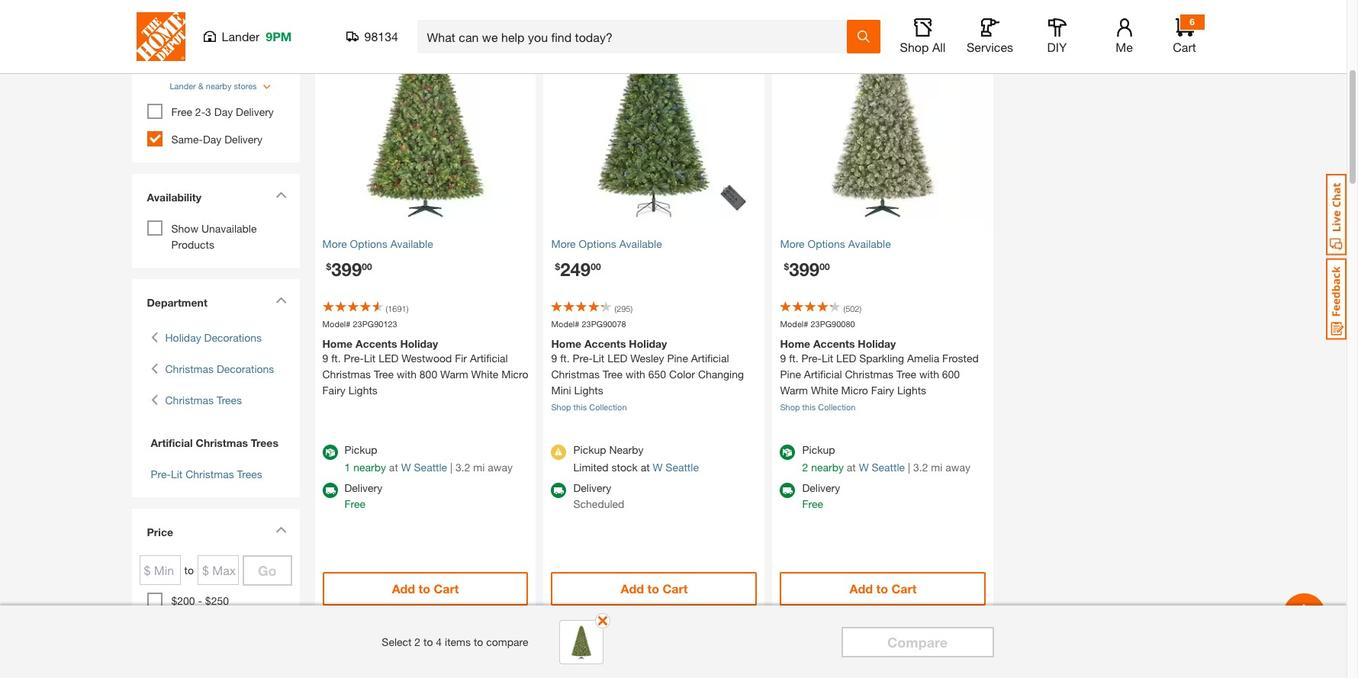 Task type: describe. For each thing, give the bounding box(es) containing it.
christmas up pre-lit christmas trees link
[[196, 437, 248, 450]]

2 vertical spatial trees
[[237, 468, 262, 481]]

back caret image for christmas decorations
[[151, 361, 158, 377]]

this inside home accents holiday 9 ft. pre-lit led sparkling amelia frosted pine artificial christmas tree with 600 warm white micro fairy lights shop this collection
[[803, 402, 816, 412]]

800
[[420, 368, 437, 381]]

add for 249
[[621, 582, 644, 596]]

pre- for white
[[802, 352, 822, 365]]

ft. inside home accents holiday 9 ft. pre-lit led westwood fir artificial christmas tree with 800 warm white micro fairy lights
[[331, 352, 341, 365]]

this inside home accents holiday 9 ft. pre-lit led wesley pine artificial christmas tree with 650 color changing mini lights shop this collection
[[574, 402, 587, 412]]

0 vertical spatial trees
[[217, 394, 242, 407]]

holiday for home accents holiday 9 ft. pre-lit led westwood fir artificial christmas tree with 800 warm white micro fairy lights
[[400, 337, 438, 350]]

compare inside button
[[888, 634, 948, 651]]

shop all
[[900, 40, 946, 54]]

23pg90080
[[811, 319, 855, 329]]

0 horizontal spatial free
[[171, 105, 192, 118]]

home accents holiday 9 ft. pre-lit led sparkling amelia frosted pine artificial christmas tree with 600 warm white micro fairy lights shop this collection
[[780, 337, 979, 412]]

w inside pickup nearby limited stock at w seattle
[[653, 461, 663, 474]]

lander for lander 9pm
[[222, 29, 260, 44]]

delivery free for 1
[[345, 482, 383, 511]]

free 2-3 day delivery
[[171, 105, 274, 118]]

00 for 9 ft. pre-lit led sparkling amelia frosted pine artificial christmas tree with 600 warm white micro fairy lights
[[820, 261, 830, 272]]

lander & nearby stores
[[170, 81, 257, 90]]

2 w seattle link from the left
[[653, 461, 699, 474]]

2 for nearby
[[802, 461, 808, 474]]

accents for 249
[[585, 337, 626, 350]]

christmas inside home accents holiday 9 ft. pre-lit led sparkling amelia frosted pine artificial christmas tree with 600 warm white micro fairy lights shop this collection
[[845, 368, 894, 381]]

ft. for 249
[[560, 352, 570, 365]]

( 1691 )
[[386, 303, 409, 313]]

0 vertical spatial day
[[214, 105, 233, 118]]

1 available from the left
[[391, 237, 433, 250]]

shop inside home accents holiday 9 ft. pre-lit led sparkling amelia frosted pine artificial christmas tree with 600 warm white micro fairy lights shop this collection
[[780, 402, 800, 412]]

$ 399 00 for 23pg90080
[[784, 258, 830, 280]]

me button
[[1100, 18, 1149, 55]]

mini
[[551, 384, 571, 397]]

same-day delivery link
[[171, 133, 263, 146]]

( for 9 ft. pre-lit led sparkling amelia frosted pine artificial christmas tree with 600 warm white micro fairy lights
[[844, 303, 846, 313]]

items
[[445, 636, 471, 649]]

home for 399
[[780, 337, 811, 350]]

select
[[382, 636, 412, 649]]

$ 399 00 for 23pg90123
[[326, 258, 372, 280]]

pickup 2 nearby at w seattle | 3.2 mi away
[[802, 443, 971, 474]]

98134
[[364, 29, 398, 44]]

compare button
[[841, 627, 994, 657]]

model# 23pg90078
[[551, 319, 626, 329]]

accents inside home accents holiday 9 ft. pre-lit led westwood fir artificial christmas tree with 800 warm white micro fairy lights
[[356, 337, 397, 350]]

holiday decorations link
[[165, 330, 262, 346]]

add to cart for 399
[[850, 582, 917, 596]]

away for pickup 1 nearby at w seattle | 3.2 mi away
[[488, 461, 513, 474]]

at inside pickup 1 nearby at w seattle | 3.2 mi away
[[389, 461, 398, 474]]

options for 9 ft. pre-lit led sparkling amelia frosted pine artificial christmas tree with 600 warm white micro fairy lights
[[808, 237, 845, 250]]

christmas trees
[[165, 394, 242, 407]]

show unavailable products link
[[171, 222, 257, 251]]

$200 - $250
[[171, 595, 229, 608]]

get it fast link
[[139, 14, 292, 49]]

decorations for christmas decorations
[[217, 363, 274, 376]]

holiday decorations
[[165, 331, 262, 344]]

holiday for home accents holiday 9 ft. pre-lit led wesley pine artificial christmas tree with 650 color changing mini lights shop this collection
[[629, 337, 667, 350]]

650
[[649, 368, 666, 381]]

1 $ from the left
[[326, 261, 331, 272]]

model# 23pg90080
[[780, 319, 855, 329]]

ft. for 399
[[789, 352, 799, 365]]

-
[[198, 595, 202, 608]]

select 2 to 4 items to compare
[[382, 636, 529, 649]]

| for pickup 2 nearby at w seattle | 3.2 mi away
[[908, 461, 911, 474]]

frosted
[[943, 352, 979, 365]]

warm inside home accents holiday 9 ft. pre-lit led sparkling amelia frosted pine artificial christmas tree with 600 warm white micro fairy lights shop this collection
[[780, 384, 808, 397]]

shop this collection link for 399
[[780, 402, 856, 412]]

get
[[147, 23, 165, 36]]

1
[[345, 461, 351, 474]]

decorations for holiday decorations
[[204, 331, 262, 344]]

295
[[617, 303, 631, 313]]

live chat image
[[1326, 174, 1347, 256]]

go
[[258, 562, 277, 579]]

sparkling
[[860, 352, 904, 365]]

more options available link for 9 ft. pre-lit led wesley pine artificial christmas tree with 650 color changing mini lights
[[551, 235, 757, 251]]

with inside home accents holiday 9 ft. pre-lit led sparkling amelia frosted pine artificial christmas tree with 600 warm white micro fairy lights shop this collection
[[920, 368, 939, 381]]

23pg90123
[[353, 319, 397, 329]]

tree inside home accents holiday 9 ft. pre-lit led sparkling amelia frosted pine artificial christmas tree with 600 warm white micro fairy lights shop this collection
[[897, 368, 917, 381]]

lit down artificial christmas trees in the left of the page
[[171, 468, 183, 481]]

nearby for 2
[[811, 461, 844, 474]]

warm inside home accents holiday 9 ft. pre-lit led westwood fir artificial christmas tree with 800 warm white micro fairy lights
[[440, 368, 468, 381]]

changing
[[698, 368, 744, 381]]

home accents holiday 9 ft. pre-lit led wesley pine artificial christmas tree with 650 color changing mini lights shop this collection
[[551, 337, 744, 412]]

cart for pickup 1 nearby at w seattle | 3.2 mi away
[[434, 582, 459, 596]]

artificial inside the artificial christmas trees link
[[151, 437, 193, 450]]

lander for lander & nearby stores
[[170, 81, 196, 90]]

christmas right back caret icon
[[165, 394, 214, 407]]

wesley
[[631, 352, 664, 365]]

price
[[147, 526, 173, 539]]

me
[[1116, 40, 1133, 54]]

1 model# from the left
[[322, 319, 351, 329]]

christmas decorations
[[165, 363, 274, 376]]

available shipping image for scheduled
[[551, 483, 567, 498]]

available for pickup image
[[780, 445, 796, 460]]

( 295 )
[[615, 303, 633, 313]]

399 for 23pg90080
[[789, 258, 820, 280]]

600
[[942, 368, 960, 381]]

collection inside home accents holiday 9 ft. pre-lit led wesley pine artificial christmas tree with 650 color changing mini lights shop this collection
[[589, 402, 627, 412]]

compare
[[486, 636, 529, 649]]

00 for 9 ft. pre-lit led wesley pine artificial christmas tree with 650 color changing mini lights
[[591, 261, 601, 272]]

free for pickup 2 nearby at w seattle | 3.2 mi away
[[802, 498, 823, 511]]

nearby for 1
[[353, 461, 386, 474]]

lit for white
[[822, 352, 834, 365]]

9 ft. pre-lit led sparkling amelia frosted pine artificial christmas tree with 600 warm white micro fairy lights image
[[773, 6, 994, 228]]

delivery scheduled
[[574, 482, 625, 511]]

christmas trees link
[[165, 392, 242, 408]]

amelia
[[907, 352, 940, 365]]

led inside home accents holiday 9 ft. pre-lit led westwood fir artificial christmas tree with 800 warm white micro fairy lights
[[379, 352, 399, 365]]

pine inside home accents holiday 9 ft. pre-lit led sparkling amelia frosted pine artificial christmas tree with 600 warm white micro fairy lights shop this collection
[[780, 368, 801, 381]]

add to cart button for 399
[[780, 572, 986, 606]]

caret icon image for department
[[275, 297, 287, 304]]

availability
[[147, 191, 201, 204]]

limited
[[574, 461, 609, 474]]

micro inside home accents holiday 9 ft. pre-lit led westwood fir artificial christmas tree with 800 warm white micro fairy lights
[[502, 368, 528, 381]]

exclusive for 249
[[551, 11, 599, 24]]

today
[[254, 55, 283, 68]]

fairy inside home accents holiday 9 ft. pre-lit led sparkling amelia frosted pine artificial christmas tree with 600 warm white micro fairy lights shop this collection
[[871, 384, 895, 397]]

go button
[[243, 555, 292, 586]]

show unavailable products
[[171, 222, 257, 251]]

cart for pickup 2 nearby at w seattle | 3.2 mi away
[[892, 582, 917, 596]]

pre- for lights
[[573, 352, 593, 365]]

christmas down artificial christmas trees in the left of the page
[[186, 468, 234, 481]]

led for 249
[[608, 352, 628, 365]]

3.2 for pickup 1 nearby at w seattle | 3.2 mi away
[[456, 461, 470, 474]]

pickup inside pickup 1 nearby at w seattle | 3.2 mi away
[[345, 443, 377, 456]]

department
[[147, 296, 207, 309]]

nearby for &
[[206, 81, 232, 90]]

show
[[171, 222, 198, 235]]

$200 - $250 link
[[171, 595, 229, 608]]

4
[[436, 636, 442, 649]]

more options available link for 9 ft. pre-lit led sparkling amelia frosted pine artificial christmas tree with 600 warm white micro fairy lights
[[780, 235, 986, 251]]

get it fast
[[147, 23, 200, 36]]

1 add to cart from the left
[[392, 582, 459, 596]]

back caret image for holiday decorations
[[151, 330, 158, 346]]

delivery down free 2-3 day delivery
[[225, 133, 263, 146]]

white inside home accents holiday 9 ft. pre-lit led westwood fir artificial christmas tree with 800 warm white micro fairy lights
[[471, 368, 499, 381]]

same-day delivery
[[171, 133, 263, 146]]

$250
[[205, 595, 229, 608]]

more options available for 9 ft. pre-lit led sparkling amelia frosted pine artificial christmas tree with 600 warm white micro fairy lights
[[780, 237, 891, 250]]

delivery for pickup 2 nearby at w seattle | 3.2 mi away
[[802, 482, 840, 495]]

services
[[967, 40, 1014, 54]]

add to cart for 249
[[621, 582, 688, 596]]

fast
[[178, 23, 200, 36]]

pickup 1 nearby at w seattle | 3.2 mi away
[[345, 443, 513, 474]]

2 for to
[[415, 636, 421, 649]]

more options available for 9 ft. pre-lit led wesley pine artificial christmas tree with 650 color changing mini lights
[[551, 237, 662, 250]]

model# for 9 ft. pre-lit led wesley pine artificial christmas tree with 650 color changing mini lights
[[551, 319, 580, 329]]

249
[[560, 258, 591, 280]]

department link
[[139, 287, 292, 318]]

white inside home accents holiday 9 ft. pre-lit led sparkling amelia frosted pine artificial christmas tree with 600 warm white micro fairy lights shop this collection
[[811, 384, 839, 397]]

stores
[[234, 81, 257, 90]]

seattle inside pickup nearby limited stock at w seattle
[[666, 461, 699, 474]]

artificial christmas trees link
[[147, 435, 284, 451]]

1 more options available from the left
[[322, 237, 433, 250]]

1 add from the left
[[392, 582, 415, 596]]

color
[[669, 368, 695, 381]]

seattle for 1 nearby
[[414, 461, 447, 474]]

&
[[198, 81, 204, 90]]

1 vertical spatial day
[[203, 133, 222, 146]]

available for 9 ft. pre-lit led sparkling amelia frosted pine artificial christmas tree with 600 warm white micro fairy lights
[[848, 237, 891, 250]]

seattle for 2 nearby
[[872, 461, 905, 474]]

model# 23pg90123
[[322, 319, 397, 329]]

1 more options available link from the left
[[322, 235, 528, 251]]

it
[[168, 23, 175, 36]]

1 ) from the left
[[406, 303, 409, 313]]

availability link
[[139, 182, 292, 217]]

nearby
[[609, 443, 644, 456]]

diy
[[1048, 40, 1067, 54]]

stock
[[183, 55, 211, 68]]

artificial inside home accents holiday 9 ft. pre-lit led wesley pine artificial christmas tree with 650 color changing mini lights shop this collection
[[691, 352, 729, 365]]



Task type: vqa. For each thing, say whether or not it's contained in the screenshot.
left 5
no



Task type: locate. For each thing, give the bounding box(es) containing it.
pre- inside home accents holiday 9 ft. pre-lit led sparkling amelia frosted pine artificial christmas tree with 600 warm white micro fairy lights shop this collection
[[802, 352, 822, 365]]

delivery free right available shipping image at bottom
[[802, 482, 840, 511]]

1 horizontal spatial more options available
[[551, 237, 662, 250]]

1 horizontal spatial delivery free
[[802, 482, 840, 511]]

shop down mini
[[551, 402, 571, 412]]

2 horizontal spatial ft.
[[789, 352, 799, 365]]

1 horizontal spatial add to cart
[[621, 582, 688, 596]]

tree
[[374, 368, 394, 381], [603, 368, 623, 381], [897, 368, 917, 381]]

1 vertical spatial trees
[[251, 437, 278, 450]]

at inside pickup 2 nearby at w seattle | 3.2 mi away
[[847, 461, 856, 474]]

back caret image up back caret icon
[[151, 361, 158, 377]]

pine inside home accents holiday 9 ft. pre-lit led wesley pine artificial christmas tree with 650 color changing mini lights shop this collection
[[667, 352, 688, 365]]

1 this from the left
[[574, 402, 587, 412]]

) up sparkling
[[860, 303, 862, 313]]

ft. down the model# 23pg90123
[[331, 352, 341, 365]]

0 horizontal spatial pickup
[[345, 443, 377, 456]]

2 back caret image from the top
[[151, 361, 158, 377]]

available for 9 ft. pre-lit led wesley pine artificial christmas tree with 650 color changing mini lights
[[619, 237, 662, 250]]

w inside pickup 2 nearby at w seattle | 3.2 mi away
[[859, 461, 869, 474]]

fir
[[455, 352, 467, 365]]

0 horizontal spatial collection
[[589, 402, 627, 412]]

delivery free down 1
[[345, 482, 383, 511]]

free down 1
[[345, 498, 366, 511]]

shop this collection link down mini
[[551, 402, 627, 412]]

lit down 23pg90123 at the left top of the page
[[364, 352, 376, 365]]

2 away from the left
[[946, 461, 971, 474]]

0 horizontal spatial lights
[[349, 384, 378, 397]]

1 horizontal spatial model#
[[551, 319, 580, 329]]

available
[[391, 237, 433, 250], [619, 237, 662, 250], [848, 237, 891, 250]]

2 horizontal spatial add to cart
[[850, 582, 917, 596]]

399 up the model# 23pg90123
[[331, 258, 362, 280]]

2 more options available link from the left
[[551, 235, 757, 251]]

1 w seattle link from the left
[[401, 461, 447, 474]]

decorations
[[204, 331, 262, 344], [217, 363, 274, 376]]

2 home from the left
[[551, 337, 582, 350]]

1 horizontal spatial shop
[[780, 402, 800, 412]]

w seattle link for 2 nearby
[[859, 461, 905, 474]]

back caret image
[[151, 330, 158, 346], [151, 361, 158, 377]]

ft. inside home accents holiday 9 ft. pre-lit led sparkling amelia frosted pine artificial christmas tree with 600 warm white micro fairy lights shop this collection
[[789, 352, 799, 365]]

pre- down "model# 23pg90078"
[[573, 352, 593, 365]]

lights right mini
[[574, 384, 603, 397]]

caret icon image for price
[[275, 527, 287, 533]]

0 vertical spatial 2
[[802, 461, 808, 474]]

1 horizontal spatial 2
[[802, 461, 808, 474]]

1 399 from the left
[[331, 258, 362, 280]]

holiday inside home accents holiday 9 ft. pre-lit led westwood fir artificial christmas tree with 800 warm white micro fairy lights
[[400, 337, 438, 350]]

$ up model# 23pg90080
[[784, 261, 789, 272]]

0 vertical spatial compare
[[873, 615, 918, 628]]

free right available shipping image at bottom
[[802, 498, 823, 511]]

lights down "amelia"
[[897, 384, 927, 397]]

0 horizontal spatial ft.
[[331, 352, 341, 365]]

shop left the all
[[900, 40, 929, 54]]

more options available link up 295
[[551, 235, 757, 251]]

1 horizontal spatial $
[[555, 261, 560, 272]]

1 with from the left
[[397, 368, 417, 381]]

collection inside home accents holiday 9 ft. pre-lit led sparkling amelia frosted pine artificial christmas tree with 600 warm white micro fairy lights shop this collection
[[818, 402, 856, 412]]

3 add to cart from the left
[[850, 582, 917, 596]]

home for 249
[[551, 337, 582, 350]]

2 fairy from the left
[[871, 384, 895, 397]]

$ up the model# 23pg90123
[[326, 261, 331, 272]]

store
[[226, 55, 251, 68]]

pickup inside pickup nearby limited stock at w seattle
[[574, 443, 606, 456]]

2 tree from the left
[[603, 368, 623, 381]]

1 horizontal spatial exclusive
[[780, 11, 828, 24]]

2 horizontal spatial 9
[[780, 352, 786, 365]]

warm up available for pickup icon
[[780, 384, 808, 397]]

1 horizontal spatial collection
[[818, 402, 856, 412]]

2 collection from the left
[[818, 402, 856, 412]]

( up 23pg90078
[[615, 303, 617, 313]]

trees down christmas decorations
[[217, 394, 242, 407]]

2 options from the left
[[579, 237, 617, 250]]

pickup for 399
[[802, 443, 835, 456]]

lit for fairy
[[364, 352, 376, 365]]

pre- inside home accents holiday 9 ft. pre-lit led wesley pine artificial christmas tree with 650 color changing mini lights shop this collection
[[573, 352, 593, 365]]

1 vertical spatial warm
[[780, 384, 808, 397]]

price link
[[139, 517, 292, 552]]

1 home from the left
[[322, 337, 353, 350]]

holiday up westwood
[[400, 337, 438, 350]]

9 down the model# 23pg90123
[[322, 352, 328, 365]]

options for 9 ft. pre-lit led wesley pine artificial christmas tree with 650 color changing mini lights
[[579, 237, 617, 250]]

1 vertical spatial lander
[[170, 81, 196, 90]]

00 up model# 23pg90080
[[820, 261, 830, 272]]

pre-lit christmas trees
[[151, 468, 262, 481]]

2 ( from the left
[[615, 303, 617, 313]]

home inside home accents holiday 9 ft. pre-lit led westwood fir artificial christmas tree with 800 warm white micro fairy lights
[[322, 337, 353, 350]]

more options available link up ( 502 )
[[780, 235, 986, 251]]

model#
[[322, 319, 351, 329], [551, 319, 580, 329], [780, 319, 808, 329]]

mi inside pickup 1 nearby at w seattle | 3.2 mi away
[[473, 461, 485, 474]]

delivery right available shipping image at bottom
[[802, 482, 840, 495]]

w for 1 nearby
[[401, 461, 411, 474]]

white down model# 23pg90080
[[811, 384, 839, 397]]

1 mi from the left
[[473, 461, 485, 474]]

more options available link up ( 1691 )
[[322, 235, 528, 251]]

seattle inside pickup 1 nearby at w seattle | 3.2 mi away
[[414, 461, 447, 474]]

1 back caret image from the top
[[151, 330, 158, 346]]

led inside home accents holiday 9 ft. pre-lit led wesley pine artificial christmas tree with 650 color changing mini lights shop this collection
[[608, 352, 628, 365]]

) for 9 ft. pre-lit led wesley pine artificial christmas tree with 650 color changing mini lights
[[631, 303, 633, 313]]

1 horizontal spatial home
[[551, 337, 582, 350]]

1 horizontal spatial 399
[[789, 258, 820, 280]]

9 inside home accents holiday 9 ft. pre-lit led sparkling amelia frosted pine artificial christmas tree with 600 warm white micro fairy lights shop this collection
[[780, 352, 786, 365]]

1 ft. from the left
[[331, 352, 341, 365]]

2 ft. from the left
[[560, 352, 570, 365]]

0 horizontal spatial $
[[326, 261, 331, 272]]

free
[[171, 105, 192, 118], [345, 498, 366, 511], [802, 498, 823, 511]]

2 exclusive from the left
[[780, 11, 828, 24]]

christmas down the model# 23pg90123
[[322, 368, 371, 381]]

lit inside home accents holiday 9 ft. pre-lit led wesley pine artificial christmas tree with 650 color changing mini lights shop this collection
[[593, 352, 605, 365]]

pre- for fairy
[[344, 352, 364, 365]]

| for pickup 1 nearby at w seattle | 3.2 mi away
[[450, 461, 453, 474]]

1 horizontal spatial white
[[811, 384, 839, 397]]

3 9 from the left
[[780, 352, 786, 365]]

1 horizontal spatial pine
[[780, 368, 801, 381]]

( 502 )
[[844, 303, 862, 313]]

502
[[846, 303, 860, 313]]

3 seattle from the left
[[872, 461, 905, 474]]

day right 3 at the top of the page
[[214, 105, 233, 118]]

0 horizontal spatial accents
[[356, 337, 397, 350]]

3 home from the left
[[780, 337, 811, 350]]

399 for 23pg90123
[[331, 258, 362, 280]]

add to cart button
[[322, 572, 528, 606], [551, 572, 757, 606], [780, 572, 986, 606]]

delivery free for 2
[[802, 482, 840, 511]]

price-range-upperBound telephone field
[[198, 556, 239, 585]]

delivery
[[236, 105, 274, 118], [225, 133, 263, 146], [345, 482, 383, 495], [574, 482, 612, 495], [802, 482, 840, 495]]

1 tree from the left
[[374, 368, 394, 381]]

cart for pickup nearby limited stock at w seattle
[[663, 582, 688, 596]]

9 for 249
[[551, 352, 557, 365]]

lander
[[222, 29, 260, 44], [170, 81, 196, 90]]

3.2 inside pickup 2 nearby at w seattle | 3.2 mi away
[[914, 461, 928, 474]]

in stock at store today link
[[171, 55, 283, 68]]

1 led from the left
[[379, 352, 399, 365]]

holiday inside home accents holiday 9 ft. pre-lit led sparkling amelia frosted pine artificial christmas tree with 600 warm white micro fairy lights shop this collection
[[858, 337, 896, 350]]

2 3.2 from the left
[[914, 461, 928, 474]]

w seattle link for 1 nearby
[[401, 461, 447, 474]]

1 horizontal spatial tree
[[603, 368, 623, 381]]

1 shop this collection link from the left
[[551, 402, 627, 412]]

0 vertical spatial lander
[[222, 29, 260, 44]]

mi
[[473, 461, 485, 474], [931, 461, 943, 474]]

1 vertical spatial back caret image
[[151, 361, 158, 377]]

free for pickup 1 nearby at w seattle | 3.2 mi away
[[345, 498, 366, 511]]

2 this from the left
[[803, 402, 816, 412]]

tree left the "650"
[[603, 368, 623, 381]]

0 horizontal spatial this
[[574, 402, 587, 412]]

holiday
[[165, 331, 201, 344], [400, 337, 438, 350], [629, 337, 667, 350], [858, 337, 896, 350]]

with for wesley
[[626, 368, 646, 381]]

artificial christmas trees
[[151, 437, 278, 450]]

fairy inside home accents holiday 9 ft. pre-lit led westwood fir artificial christmas tree with 800 warm white micro fairy lights
[[322, 384, 346, 397]]

) up westwood
[[406, 303, 409, 313]]

0 horizontal spatial more options available link
[[322, 235, 528, 251]]

1 horizontal spatial lights
[[574, 384, 603, 397]]

1 3.2 from the left
[[456, 461, 470, 474]]

23pg90078
[[582, 319, 626, 329]]

home accents holiday 9 ft. pre-lit led westwood fir artificial christmas tree with 800 warm white micro fairy lights
[[322, 337, 528, 397]]

led left wesley
[[608, 352, 628, 365]]

more options available
[[322, 237, 433, 250], [551, 237, 662, 250], [780, 237, 891, 250]]

holiday down department
[[165, 331, 201, 344]]

christmas up mini
[[551, 368, 600, 381]]

model# for 9 ft. pre-lit led sparkling amelia frosted pine artificial christmas tree with 600 warm white micro fairy lights
[[780, 319, 808, 329]]

with inside home accents holiday 9 ft. pre-lit led westwood fir artificial christmas tree with 800 warm white micro fairy lights
[[397, 368, 417, 381]]

shop
[[900, 40, 929, 54], [551, 402, 571, 412], [780, 402, 800, 412]]

2 horizontal spatial nearby
[[811, 461, 844, 474]]

2 $ from the left
[[555, 261, 560, 272]]

add to cart button for 249
[[551, 572, 757, 606]]

$200
[[171, 595, 195, 608]]

0 horizontal spatial delivery free
[[345, 482, 383, 511]]

home inside home accents holiday 9 ft. pre-lit led wesley pine artificial christmas tree with 650 color changing mini lights shop this collection
[[551, 337, 582, 350]]

3.2 inside pickup 1 nearby at w seattle | 3.2 mi away
[[456, 461, 470, 474]]

accents inside home accents holiday 9 ft. pre-lit led sparkling amelia frosted pine artificial christmas tree with 600 warm white micro fairy lights shop this collection
[[814, 337, 855, 350]]

pre- down model# 23pg90080
[[802, 352, 822, 365]]

2 horizontal spatial home
[[780, 337, 811, 350]]

3.2 for pickup 2 nearby at w seattle | 3.2 mi away
[[914, 461, 928, 474]]

pre- down the model# 23pg90123
[[344, 352, 364, 365]]

0 horizontal spatial away
[[488, 461, 513, 474]]

3 ( from the left
[[844, 303, 846, 313]]

2
[[802, 461, 808, 474], [415, 636, 421, 649]]

3 add from the left
[[850, 582, 873, 596]]

in
[[171, 55, 180, 68]]

6
[[1190, 16, 1195, 27]]

available shipping image
[[322, 483, 338, 498], [551, 483, 567, 498]]

00 up the model# 23pg90123
[[362, 261, 372, 272]]

1 horizontal spatial lander
[[222, 29, 260, 44]]

day down 3 at the top of the page
[[203, 133, 222, 146]]

add
[[392, 582, 415, 596], [621, 582, 644, 596], [850, 582, 873, 596]]

0 horizontal spatial mi
[[473, 461, 485, 474]]

trees left available for pickup image
[[251, 437, 278, 450]]

What can we help you find today? search field
[[427, 21, 846, 53]]

back caret image
[[151, 392, 158, 408]]

tree for wesley
[[603, 368, 623, 381]]

9 ft. pre-lit led westwood fir artificial christmas tree with 800 warm white micro fairy lights image
[[315, 6, 536, 228]]

pickup for 249
[[574, 443, 606, 456]]

holiday up sparkling
[[858, 337, 896, 350]]

westwood
[[402, 352, 452, 365]]

3 model# from the left
[[780, 319, 808, 329]]

0 horizontal spatial 3.2
[[456, 461, 470, 474]]

1 horizontal spatial 9
[[551, 352, 557, 365]]

lit inside home accents holiday 9 ft. pre-lit led westwood fir artificial christmas tree with 800 warm white micro fairy lights
[[364, 352, 376, 365]]

2 caret icon image from the top
[[275, 297, 287, 304]]

$ 399 00
[[326, 258, 372, 280], [784, 258, 830, 280]]

decorations up christmas decorations link
[[204, 331, 262, 344]]

lights inside home accents holiday 9 ft. pre-lit led westwood fir artificial christmas tree with 800 warm white micro fairy lights
[[349, 384, 378, 397]]

collection
[[589, 402, 627, 412], [818, 402, 856, 412]]

accents down 23pg90078
[[585, 337, 626, 350]]

available up the ( 295 )
[[619, 237, 662, 250]]

1 horizontal spatial free
[[345, 498, 366, 511]]

services button
[[966, 18, 1015, 55]]

3 available from the left
[[848, 237, 891, 250]]

2 add to cart button from the left
[[551, 572, 757, 606]]

tree left 800
[[374, 368, 394, 381]]

1 horizontal spatial add
[[621, 582, 644, 596]]

home down model# 23pg90080
[[780, 337, 811, 350]]

with for westwood
[[397, 368, 417, 381]]

3 pickup from the left
[[802, 443, 835, 456]]

0 horizontal spatial w seattle link
[[401, 461, 447, 474]]

1 horizontal spatial this
[[803, 402, 816, 412]]

diy button
[[1033, 18, 1082, 55]]

more for 9 ft. pre-lit led wesley pine artificial christmas tree with 650 color changing mini lights
[[551, 237, 576, 250]]

2 $ 399 00 from the left
[[784, 258, 830, 280]]

caret icon image inside price link
[[275, 527, 287, 533]]

cart 6
[[1173, 16, 1196, 54]]

1 lights from the left
[[349, 384, 378, 397]]

accents inside home accents holiday 9 ft. pre-lit led wesley pine artificial christmas tree with 650 color changing mini lights shop this collection
[[585, 337, 626, 350]]

1 horizontal spatial available
[[619, 237, 662, 250]]

2 horizontal spatial more options available
[[780, 237, 891, 250]]

00 inside $ 249 00
[[591, 261, 601, 272]]

pre- up the price
[[151, 468, 171, 481]]

0 horizontal spatial led
[[379, 352, 399, 365]]

available shipping image down available for pickup image
[[322, 483, 338, 498]]

$ up "model# 23pg90078"
[[555, 261, 560, 272]]

free 2-3 day delivery link
[[171, 105, 274, 118]]

lit down 23pg90078
[[593, 352, 605, 365]]

options up ( 502 )
[[808, 237, 845, 250]]

back caret image down department
[[151, 330, 158, 346]]

2 add to cart from the left
[[621, 582, 688, 596]]

0 horizontal spatial 9
[[322, 352, 328, 365]]

399
[[331, 258, 362, 280], [789, 258, 820, 280]]

0 horizontal spatial warm
[[440, 368, 468, 381]]

caret icon image inside department 'link'
[[275, 297, 287, 304]]

away inside pickup 1 nearby at w seattle | 3.2 mi away
[[488, 461, 513, 474]]

0 vertical spatial micro
[[502, 368, 528, 381]]

2 w from the left
[[653, 461, 663, 474]]

same-
[[171, 133, 203, 146]]

2 horizontal spatial w seattle link
[[859, 461, 905, 474]]

holiday inside home accents holiday 9 ft. pre-lit led wesley pine artificial christmas tree with 650 color changing mini lights shop this collection
[[629, 337, 667, 350]]

2 more options available from the left
[[551, 237, 662, 250]]

lights inside home accents holiday 9 ft. pre-lit led sparkling amelia frosted pine artificial christmas tree with 600 warm white micro fairy lights shop this collection
[[897, 384, 927, 397]]

in stock at store today
[[171, 55, 283, 68]]

0 horizontal spatial more
[[322, 237, 347, 250]]

accents down 23pg90080
[[814, 337, 855, 350]]

pickup right available for pickup icon
[[802, 443, 835, 456]]

1 vertical spatial caret icon image
[[275, 297, 287, 304]]

0 horizontal spatial available
[[391, 237, 433, 250]]

$ 399 00 up model# 23pg90080
[[784, 258, 830, 280]]

0 horizontal spatial with
[[397, 368, 417, 381]]

2 mi from the left
[[931, 461, 943, 474]]

ft.
[[331, 352, 341, 365], [560, 352, 570, 365], [789, 352, 799, 365]]

warm down the fir
[[440, 368, 468, 381]]

0 horizontal spatial shop this collection link
[[551, 402, 627, 412]]

delivery up scheduled
[[574, 482, 612, 495]]

christmas down sparkling
[[845, 368, 894, 381]]

1 exclusive from the left
[[551, 11, 599, 24]]

3 options from the left
[[808, 237, 845, 250]]

available for pickup image
[[322, 445, 338, 460]]

w inside pickup 1 nearby at w seattle | 3.2 mi away
[[401, 461, 411, 474]]

0 horizontal spatial 399
[[331, 258, 362, 280]]

$ for 9 ft. pre-lit led sparkling amelia frosted pine artificial christmas tree with 600 warm white micro fairy lights
[[784, 261, 789, 272]]

3 caret icon image from the top
[[275, 527, 287, 533]]

1 9 from the left
[[322, 352, 328, 365]]

1 horizontal spatial |
[[908, 461, 911, 474]]

christmas decorations link
[[165, 361, 274, 377]]

tree inside home accents holiday 9 ft. pre-lit led wesley pine artificial christmas tree with 650 color changing mini lights shop this collection
[[603, 368, 623, 381]]

at
[[214, 55, 223, 68], [389, 461, 398, 474], [641, 461, 650, 474], [847, 461, 856, 474]]

fairy down sparkling
[[871, 384, 895, 397]]

lander up store
[[222, 29, 260, 44]]

lights inside home accents holiday 9 ft. pre-lit led wesley pine artificial christmas tree with 650 color changing mini lights shop this collection
[[574, 384, 603, 397]]

delivery down stores
[[236, 105, 274, 118]]

2 add from the left
[[621, 582, 644, 596]]

3
[[205, 105, 211, 118]]

mi for pickup 2 nearby at w seattle | 3.2 mi away
[[931, 461, 943, 474]]

home inside home accents holiday 9 ft. pre-lit led sparkling amelia frosted pine artificial christmas tree with 600 warm white micro fairy lights shop this collection
[[780, 337, 811, 350]]

3 ft. from the left
[[789, 352, 799, 365]]

2 available from the left
[[619, 237, 662, 250]]

0 horizontal spatial lander
[[170, 81, 196, 90]]

delivery down 1
[[345, 482, 383, 495]]

0 horizontal spatial pine
[[667, 352, 688, 365]]

stock
[[612, 461, 638, 474]]

lit down 23pg90080
[[822, 352, 834, 365]]

with down "amelia"
[[920, 368, 939, 381]]

0 horizontal spatial add to cart button
[[322, 572, 528, 606]]

1 horizontal spatial accents
[[585, 337, 626, 350]]

( up 23pg90080
[[844, 303, 846, 313]]

2 horizontal spatial accents
[[814, 337, 855, 350]]

w for 2 nearby
[[859, 461, 869, 474]]

0 horizontal spatial tree
[[374, 368, 394, 381]]

1691
[[388, 303, 406, 313]]

9 inside home accents holiday 9 ft. pre-lit led westwood fir artificial christmas tree with 800 warm white micro fairy lights
[[322, 352, 328, 365]]

tree for westwood
[[374, 368, 394, 381]]

away inside pickup 2 nearby at w seattle | 3.2 mi away
[[946, 461, 971, 474]]

3 lights from the left
[[897, 384, 927, 397]]

white right 800
[[471, 368, 499, 381]]

scheduled
[[574, 498, 625, 511]]

0 horizontal spatial more options available
[[322, 237, 433, 250]]

98134 button
[[346, 29, 399, 44]]

2 seattle from the left
[[666, 461, 699, 474]]

price-range-lowerBound telephone field
[[139, 556, 180, 585]]

2 available shipping image from the left
[[551, 483, 567, 498]]

3 more from the left
[[780, 237, 805, 250]]

) up wesley
[[631, 303, 633, 313]]

at inside pickup nearby limited stock at w seattle
[[641, 461, 650, 474]]

pickup inside pickup 2 nearby at w seattle | 3.2 mi away
[[802, 443, 835, 456]]

feedback link image
[[1326, 258, 1347, 340]]

00
[[362, 261, 372, 272], [591, 261, 601, 272], [820, 261, 830, 272]]

1 horizontal spatial warm
[[780, 384, 808, 397]]

with down wesley
[[626, 368, 646, 381]]

1 ( from the left
[[386, 303, 388, 313]]

) for 9 ft. pre-lit led sparkling amelia frosted pine artificial christmas tree with 600 warm white micro fairy lights
[[860, 303, 862, 313]]

3 add to cart button from the left
[[780, 572, 986, 606]]

1 horizontal spatial )
[[631, 303, 633, 313]]

christmas up christmas trees link
[[165, 363, 214, 376]]

2 horizontal spatial with
[[920, 368, 939, 381]]

2 shop this collection link from the left
[[780, 402, 856, 412]]

lit inside home accents holiday 9 ft. pre-lit led sparkling amelia frosted pine artificial christmas tree with 600 warm white micro fairy lights shop this collection
[[822, 352, 834, 365]]

| inside pickup 1 nearby at w seattle | 3.2 mi away
[[450, 461, 453, 474]]

micro inside home accents holiday 9 ft. pre-lit led sparkling amelia frosted pine artificial christmas tree with 600 warm white micro fairy lights shop this collection
[[841, 384, 868, 397]]

( up 23pg90123 at the left top of the page
[[386, 303, 388, 313]]

available shipping image for free
[[322, 483, 338, 498]]

0 horizontal spatial micro
[[502, 368, 528, 381]]

unavailable
[[201, 222, 257, 235]]

shop all button
[[899, 18, 948, 55]]

pickup nearby limited stock at w seattle
[[574, 443, 699, 474]]

2-
[[195, 105, 205, 118]]

artificial down back caret icon
[[151, 437, 193, 450]]

nearby inside pickup 1 nearby at w seattle | 3.2 mi away
[[353, 461, 386, 474]]

3 w from the left
[[859, 461, 869, 474]]

mi inside pickup 2 nearby at w seattle | 3.2 mi away
[[931, 461, 943, 474]]

christmas inside home accents holiday 9 ft. pre-lit led westwood fir artificial christmas tree with 800 warm white micro fairy lights
[[322, 368, 371, 381]]

1 w from the left
[[401, 461, 411, 474]]

1 horizontal spatial w seattle link
[[653, 461, 699, 474]]

product image
[[562, 623, 600, 661]]

caret icon image for availability
[[275, 192, 287, 198]]

nearby inside pickup 2 nearby at w seattle | 3.2 mi away
[[811, 461, 844, 474]]

options up ( 1691 )
[[350, 237, 388, 250]]

more options available up ( 1691 )
[[322, 237, 433, 250]]

shop inside home accents holiday 9 ft. pre-lit led wesley pine artificial christmas tree with 650 color changing mini lights shop this collection
[[551, 402, 571, 412]]

9 ft. pre-lit led wesley pine artificial christmas tree with 650 color changing mini lights image
[[544, 6, 765, 228]]

1 | from the left
[[450, 461, 453, 474]]

9 down model# 23pg90080
[[780, 352, 786, 365]]

2 lights from the left
[[574, 384, 603, 397]]

delivery for pickup 1 nearby at w seattle | 3.2 mi away
[[345, 482, 383, 495]]

0 horizontal spatial 2
[[415, 636, 421, 649]]

available shipping image down limited stock for pickup image
[[551, 483, 567, 498]]

2 399 from the left
[[789, 258, 820, 280]]

available shipping image
[[780, 483, 796, 498]]

| inside pickup 2 nearby at w seattle | 3.2 mi away
[[908, 461, 911, 474]]

tree down "amelia"
[[897, 368, 917, 381]]

1 horizontal spatial more
[[551, 237, 576, 250]]

1 horizontal spatial ft.
[[560, 352, 570, 365]]

3 w seattle link from the left
[[859, 461, 905, 474]]

limited stock for pickup image
[[551, 445, 567, 460]]

with inside home accents holiday 9 ft. pre-lit led wesley pine artificial christmas tree with 650 color changing mini lights shop this collection
[[626, 368, 646, 381]]

2 model# from the left
[[551, 319, 580, 329]]

shop inside "button"
[[900, 40, 929, 54]]

9pm
[[266, 29, 292, 44]]

1 fairy from the left
[[322, 384, 346, 397]]

2 ) from the left
[[631, 303, 633, 313]]

2 pickup from the left
[[574, 443, 606, 456]]

led left sparkling
[[837, 352, 857, 365]]

0 horizontal spatial model#
[[322, 319, 351, 329]]

more
[[322, 237, 347, 250], [551, 237, 576, 250], [780, 237, 805, 250]]

3 00 from the left
[[820, 261, 830, 272]]

products
[[171, 238, 214, 251]]

available up ( 502 )
[[848, 237, 891, 250]]

1 vertical spatial decorations
[[217, 363, 274, 376]]

1 $ 399 00 from the left
[[326, 258, 372, 280]]

2 inside pickup 2 nearby at w seattle | 3.2 mi away
[[802, 461, 808, 474]]

399 up model# 23pg90080
[[789, 258, 820, 280]]

lander 9pm
[[222, 29, 292, 44]]

w seattle link
[[401, 461, 447, 474], [653, 461, 699, 474], [859, 461, 905, 474]]

1 00 from the left
[[362, 261, 372, 272]]

2 horizontal spatial more
[[780, 237, 805, 250]]

add for 399
[[850, 582, 873, 596]]

9 up mini
[[551, 352, 557, 365]]

2 horizontal spatial lights
[[897, 384, 927, 397]]

9 inside home accents holiday 9 ft. pre-lit led wesley pine artificial christmas tree with 650 color changing mini lights shop this collection
[[551, 352, 557, 365]]

$ for 9 ft. pre-lit led wesley pine artificial christmas tree with 650 color changing mini lights
[[555, 261, 560, 272]]

$
[[326, 261, 331, 272], [555, 261, 560, 272], [784, 261, 789, 272]]

the home depot logo image
[[136, 12, 185, 61]]

this
[[574, 402, 587, 412], [803, 402, 816, 412]]

trees down the artificial christmas trees link
[[237, 468, 262, 481]]

2 accents from the left
[[585, 337, 626, 350]]

artificial inside home accents holiday 9 ft. pre-lit led sparkling amelia frosted pine artificial christmas tree with 600 warm white micro fairy lights shop this collection
[[804, 368, 842, 381]]

1 pickup from the left
[[345, 443, 377, 456]]

delivery for pickup nearby limited stock at w seattle
[[574, 482, 612, 495]]

more options available up ( 502 )
[[780, 237, 891, 250]]

2 horizontal spatial free
[[802, 498, 823, 511]]

caret icon image inside the availability link
[[275, 192, 287, 198]]

2 horizontal spatial 00
[[820, 261, 830, 272]]

to
[[184, 564, 194, 577], [419, 582, 430, 596], [648, 582, 659, 596], [877, 582, 888, 596], [424, 636, 433, 649], [474, 636, 483, 649]]

seattle
[[414, 461, 447, 474], [666, 461, 699, 474], [872, 461, 905, 474]]

0 horizontal spatial )
[[406, 303, 409, 313]]

delivery inside 'delivery scheduled'
[[574, 482, 612, 495]]

1 horizontal spatial more options available link
[[551, 235, 757, 251]]

led inside home accents holiday 9 ft. pre-lit led sparkling amelia frosted pine artificial christmas tree with 600 warm white micro fairy lights shop this collection
[[837, 352, 857, 365]]

$ 249 00
[[555, 258, 601, 280]]

3 ) from the left
[[860, 303, 862, 313]]

2 horizontal spatial )
[[860, 303, 862, 313]]

2 delivery free from the left
[[802, 482, 840, 511]]

pre- inside home accents holiday 9 ft. pre-lit led westwood fir artificial christmas tree with 800 warm white micro fairy lights
[[344, 352, 364, 365]]

1 accents from the left
[[356, 337, 397, 350]]

collection up nearby
[[589, 402, 627, 412]]

seattle inside pickup 2 nearby at w seattle | 3.2 mi away
[[872, 461, 905, 474]]

3 with from the left
[[920, 368, 939, 381]]

lit for lights
[[593, 352, 605, 365]]

pickup
[[345, 443, 377, 456], [574, 443, 606, 456], [802, 443, 835, 456]]

pre-lit christmas trees link
[[151, 468, 262, 481]]

0 vertical spatial pine
[[667, 352, 688, 365]]

1 options from the left
[[350, 237, 388, 250]]

( for 9 ft. pre-lit led wesley pine artificial christmas tree with 650 color changing mini lights
[[615, 303, 617, 313]]

0 horizontal spatial add
[[392, 582, 415, 596]]

1 more from the left
[[322, 237, 347, 250]]

tree inside home accents holiday 9 ft. pre-lit led westwood fir artificial christmas tree with 800 warm white micro fairy lights
[[374, 368, 394, 381]]

2 with from the left
[[626, 368, 646, 381]]

ft. up mini
[[560, 352, 570, 365]]

model# left 23pg90123 at the left top of the page
[[322, 319, 351, 329]]

2 more from the left
[[551, 237, 576, 250]]

shop this collection link for 249
[[551, 402, 627, 412]]

1 horizontal spatial 00
[[591, 261, 601, 272]]

0 vertical spatial back caret image
[[151, 330, 158, 346]]

day
[[214, 105, 233, 118], [203, 133, 222, 146]]

collection up pickup 2 nearby at w seattle | 3.2 mi away
[[818, 402, 856, 412]]

3 more options available link from the left
[[780, 235, 986, 251]]

accents for 399
[[814, 337, 855, 350]]

away for pickup 2 nearby at w seattle | 3.2 mi away
[[946, 461, 971, 474]]

holiday up wesley
[[629, 337, 667, 350]]

2 00 from the left
[[591, 261, 601, 272]]

white
[[471, 368, 499, 381], [811, 384, 839, 397]]

more for 9 ft. pre-lit led sparkling amelia frosted pine artificial christmas tree with 600 warm white micro fairy lights
[[780, 237, 805, 250]]

1 vertical spatial compare
[[888, 634, 948, 651]]

pre-
[[344, 352, 364, 365], [573, 352, 593, 365], [802, 352, 822, 365], [151, 468, 171, 481]]

available up ( 1691 )
[[391, 237, 433, 250]]

exclusive for 399
[[780, 11, 828, 24]]

1 horizontal spatial shop this collection link
[[780, 402, 856, 412]]

$ inside $ 249 00
[[555, 261, 560, 272]]

3 tree from the left
[[897, 368, 917, 381]]

2 horizontal spatial (
[[844, 303, 846, 313]]

mi for pickup 1 nearby at w seattle | 3.2 mi away
[[473, 461, 485, 474]]

ft. inside home accents holiday 9 ft. pre-lit led wesley pine artificial christmas tree with 650 color changing mini lights shop this collection
[[560, 352, 570, 365]]

holiday for home accents holiday 9 ft. pre-lit led sparkling amelia frosted pine artificial christmas tree with 600 warm white micro fairy lights shop this collection
[[858, 337, 896, 350]]

1 add to cart button from the left
[[322, 572, 528, 606]]

pickup up limited on the bottom
[[574, 443, 606, 456]]

with
[[397, 368, 417, 381], [626, 368, 646, 381], [920, 368, 939, 381]]

2 led from the left
[[608, 352, 628, 365]]

all
[[933, 40, 946, 54]]

christmas inside home accents holiday 9 ft. pre-lit led wesley pine artificial christmas tree with 650 color changing mini lights shop this collection
[[551, 368, 600, 381]]

1 caret icon image from the top
[[275, 192, 287, 198]]

3 led from the left
[[837, 352, 857, 365]]

3 more options available from the left
[[780, 237, 891, 250]]

caret icon image
[[275, 192, 287, 198], [275, 297, 287, 304], [275, 527, 287, 533]]

1 horizontal spatial with
[[626, 368, 646, 381]]

pickup up 1
[[345, 443, 377, 456]]

led for 399
[[837, 352, 857, 365]]

with left 800
[[397, 368, 417, 381]]

shop up available for pickup icon
[[780, 402, 800, 412]]

2 horizontal spatial model#
[[780, 319, 808, 329]]

pine up the color
[[667, 352, 688, 365]]

home down the model# 23pg90123
[[322, 337, 353, 350]]

0 horizontal spatial options
[[350, 237, 388, 250]]

3 accents from the left
[[814, 337, 855, 350]]

1 available shipping image from the left
[[322, 483, 338, 498]]

2 9 from the left
[[551, 352, 557, 365]]

0 horizontal spatial white
[[471, 368, 499, 381]]

artificial inside home accents holiday 9 ft. pre-lit led westwood fir artificial christmas tree with 800 warm white micro fairy lights
[[470, 352, 508, 365]]

options up $ 249 00 at the top left
[[579, 237, 617, 250]]

9 for 399
[[780, 352, 786, 365]]

2 horizontal spatial options
[[808, 237, 845, 250]]

home down "model# 23pg90078"
[[551, 337, 582, 350]]

model# left 23pg90078
[[551, 319, 580, 329]]

1 horizontal spatial w
[[653, 461, 663, 474]]

1 seattle from the left
[[414, 461, 447, 474]]



